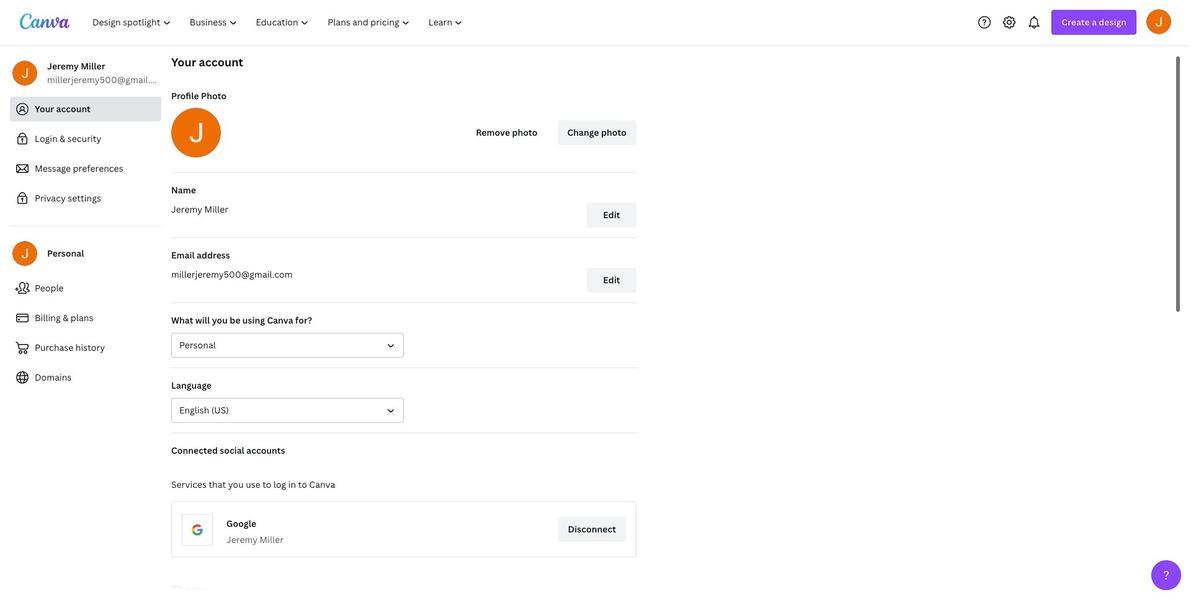 Task type: locate. For each thing, give the bounding box(es) containing it.
None button
[[171, 333, 404, 358]]

Language: English (US) button
[[171, 398, 404, 423]]

jeremy miller image
[[1147, 9, 1172, 34]]

top level navigation element
[[84, 10, 474, 35]]



Task type: vqa. For each thing, say whether or not it's contained in the screenshot.
Jeremy Miller image
yes



